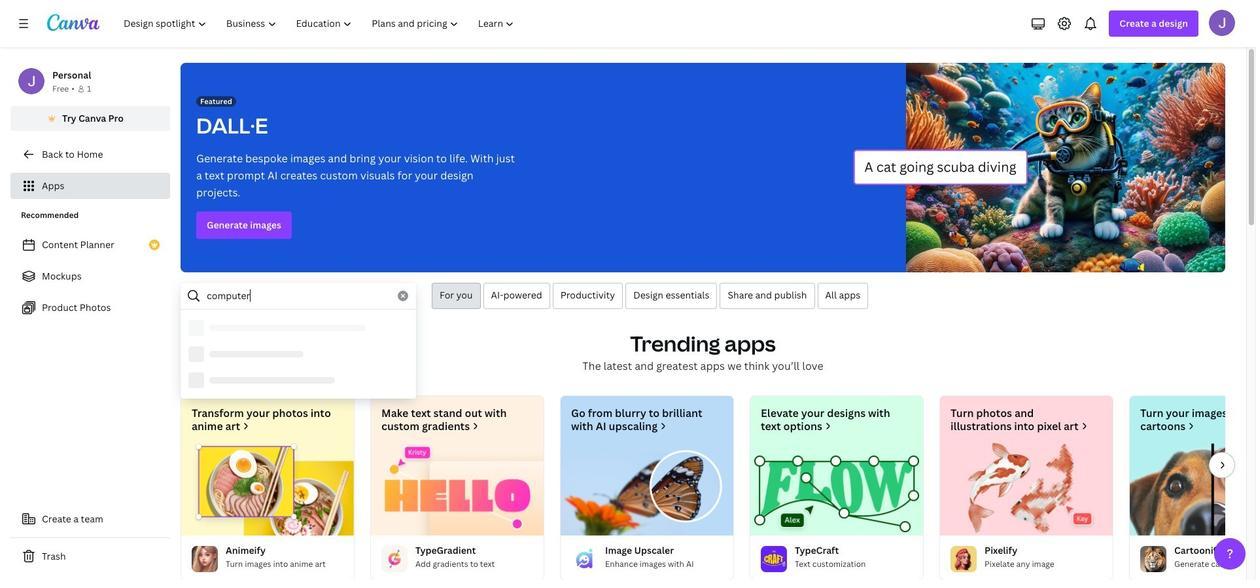 Task type: locate. For each thing, give the bounding box(es) containing it.
0 vertical spatial pixelify image
[[941, 443, 1114, 535]]

top level navigation element
[[115, 10, 526, 37]]

pixelify image
[[941, 443, 1114, 535], [951, 546, 977, 572]]

typegradient image
[[371, 443, 544, 535], [382, 546, 408, 572]]

typecraft image
[[761, 546, 788, 572]]

1 vertical spatial cartoonify image
[[1141, 546, 1167, 572]]

cartoonify image
[[1131, 443, 1257, 535], [1141, 546, 1167, 572]]

image upscaler image
[[561, 443, 734, 535], [572, 546, 598, 572]]

list
[[10, 232, 170, 321]]

jacob simon image
[[1210, 10, 1236, 36]]

1 vertical spatial pixelify image
[[951, 546, 977, 572]]

an image with a cursor next to a text box containing the prompt "a cat going scuba diving" to generate an image. the generated image of a cat doing scuba diving is behind the text box. image
[[854, 63, 1226, 272]]

animeify image
[[181, 443, 354, 535]]



Task type: describe. For each thing, give the bounding box(es) containing it.
Input field to search for apps search field
[[207, 283, 390, 308]]

animeify image
[[192, 546, 218, 572]]

0 vertical spatial image upscaler image
[[561, 443, 734, 535]]

typecraft image
[[751, 443, 924, 535]]

0 vertical spatial cartoonify image
[[1131, 443, 1257, 535]]

1 vertical spatial typegradient image
[[382, 546, 408, 572]]

0 vertical spatial typegradient image
[[371, 443, 544, 535]]

1 vertical spatial image upscaler image
[[572, 546, 598, 572]]



Task type: vqa. For each thing, say whether or not it's contained in the screenshot.
subjects.
no



